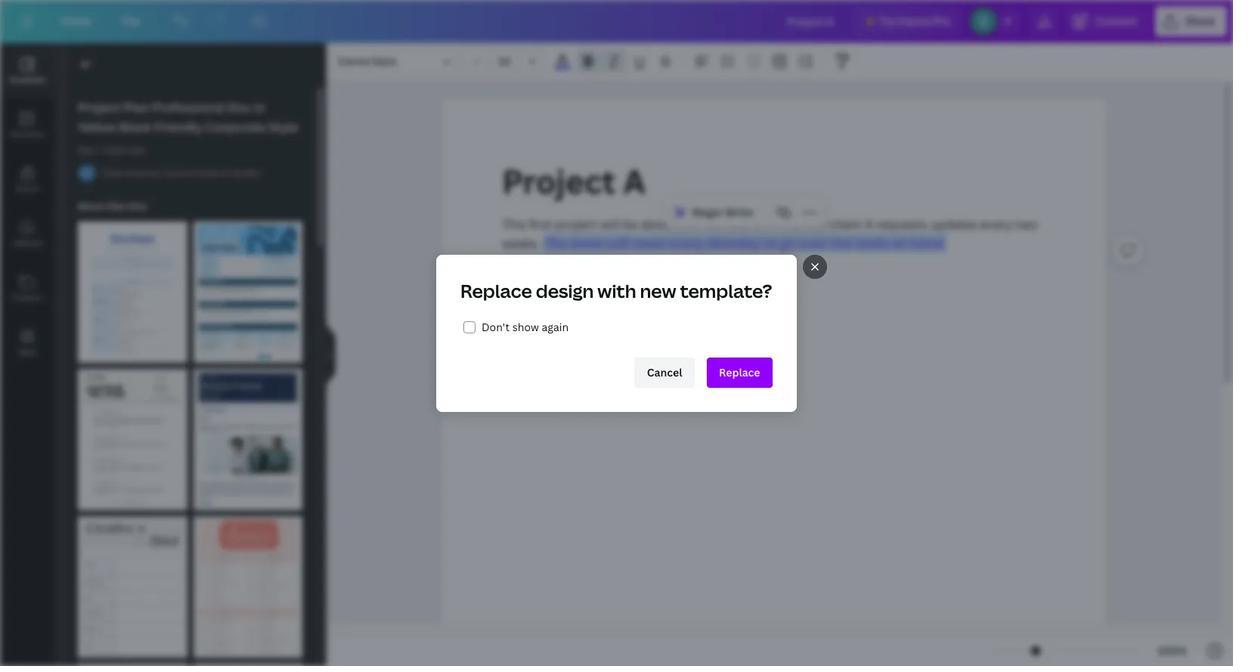Task type: describe. For each thing, give the bounding box(es) containing it.
be
[[623, 216, 638, 233]]

more like this
[[78, 199, 147, 213]]

Design title text field
[[775, 6, 848, 36]]

auto size
[[105, 144, 144, 157]]

view more by canva creative studio button
[[102, 166, 260, 181]]

brand
[[16, 183, 38, 194]]

apps
[[18, 346, 37, 357]]

elements button
[[0, 98, 54, 152]]

team
[[570, 234, 604, 252]]

uploads
[[12, 237, 42, 248]]

requests
[[876, 216, 927, 233]]

over
[[799, 234, 828, 252]]

brand button
[[0, 152, 54, 206]]

hand.
[[909, 234, 946, 252]]

view more by canva creative studio
[[102, 166, 260, 179]]

0 horizontal spatial the
[[543, 234, 567, 252]]

main menu bar
[[0, 0, 1233, 43]]

in
[[254, 99, 265, 116]]

templates
[[8, 74, 46, 85]]

two
[[1016, 216, 1038, 233]]

tasks
[[855, 234, 889, 252]]

creative brief doc in black and white grey editorial style image
[[78, 516, 187, 658]]

templates button
[[0, 43, 54, 98]]

replace design with new template?
[[461, 278, 773, 303]]

template?
[[680, 278, 773, 303]]

this
[[502, 216, 526, 233]]

project
[[555, 216, 597, 233]]

projects
[[12, 292, 42, 302]]

0 horizontal spatial a
[[623, 159, 646, 203]]

convert button
[[1065, 6, 1149, 36]]

0 horizontal spatial doc
[[78, 144, 95, 157]]

project for project plan professional doc in yellow black friendly corporate style
[[78, 99, 120, 116]]

to
[[764, 234, 777, 252]]

black
[[119, 119, 151, 135]]

home
[[60, 14, 91, 28]]

this first project will be about the new client a. the new client a requests updates every two weeks.
[[502, 216, 1041, 252]]

1 vertical spatial the
[[831, 234, 852, 252]]

0 horizontal spatial new
[[640, 278, 677, 303]]

project for project a
[[502, 159, 616, 203]]

meet
[[632, 234, 665, 252]]

by
[[150, 166, 161, 179]]

more
[[78, 199, 105, 213]]

with
[[598, 278, 637, 303]]

every inside this first project will be about the new client a. the new client a requests updates every two weeks.
[[980, 216, 1013, 233]]

replace button
[[707, 357, 773, 387]]

none text field containing project a
[[442, 98, 1107, 666]]

size
[[128, 144, 144, 157]]

professional
[[152, 99, 225, 116]]

updates
[[930, 216, 977, 233]]

canva inside try canva pro button
[[898, 14, 930, 28]]

canva inside view more by canva creative studio button
[[163, 166, 190, 179]]

pro
[[933, 14, 950, 28]]

the inside this first project will be about the new client a. the new client a requests updates every two weeks.
[[678, 216, 697, 233]]

monthly meal planner doc in coral white cute style image
[[193, 516, 302, 658]]

creative
[[192, 166, 229, 179]]

home link
[[48, 6, 103, 36]]

2 horizontal spatial new
[[802, 216, 826, 233]]

project a
[[502, 159, 646, 203]]

this
[[128, 199, 147, 213]]

elements
[[10, 129, 44, 139]]

will inside this first project will be about the new client a. the new client a requests updates every two weeks.
[[600, 216, 620, 233]]

replace for replace design with new template?
[[461, 278, 532, 303]]

cancel button
[[635, 357, 695, 387]]



Task type: locate. For each thing, give the bounding box(es) containing it.
a up be
[[623, 159, 646, 203]]

0 horizontal spatial replace
[[461, 278, 532, 303]]

the up go
[[778, 216, 799, 233]]

a
[[623, 159, 646, 203], [865, 216, 873, 233]]

1 horizontal spatial every
[[980, 216, 1013, 233]]

replace
[[461, 278, 532, 303], [719, 365, 760, 379]]

one pager doc in black and white blue light blue classic professional style image
[[78, 222, 187, 363]]

canva
[[898, 14, 930, 28], [163, 166, 190, 179]]

the right about
[[678, 216, 697, 233]]

the team will meet every monday to go over the tasks at hand.
[[543, 234, 946, 252]]

1 vertical spatial a
[[865, 216, 873, 233]]

0 vertical spatial the
[[678, 216, 697, 233]]

the inside this first project will be about the new client a. the new client a requests updates every two weeks.
[[778, 216, 799, 233]]

show
[[513, 319, 539, 334]]

try
[[879, 14, 896, 28]]

business proposal professional doc in dark blue green abstract professional style image
[[193, 369, 302, 510]]

0 vertical spatial doc
[[228, 99, 251, 116]]

studio
[[231, 166, 260, 179]]

the
[[778, 216, 799, 233], [543, 234, 567, 252]]

1 horizontal spatial the
[[831, 234, 852, 252]]

write
[[725, 205, 753, 219]]

new up the monday
[[700, 216, 724, 233]]

1 horizontal spatial doc
[[228, 99, 251, 116]]

side panel tab list
[[0, 43, 54, 370]]

don't show again
[[482, 319, 569, 334]]

the
[[678, 216, 697, 233], [831, 234, 852, 252]]

canva right by
[[163, 166, 190, 179]]

plan
[[123, 99, 149, 116]]

0 vertical spatial a
[[623, 159, 646, 203]]

1 vertical spatial project
[[502, 159, 616, 203]]

apps button
[[0, 315, 54, 370]]

0 vertical spatial canva
[[898, 14, 930, 28]]

view
[[102, 166, 123, 179]]

1 vertical spatial canva
[[163, 166, 190, 179]]

1 vertical spatial every
[[669, 234, 705, 252]]

replace up the don't
[[461, 278, 532, 303]]

tv & film script professional doc in black and white agnostic style image
[[78, 369, 187, 510]]

0 vertical spatial project
[[78, 99, 120, 116]]

2 client from the left
[[829, 216, 862, 233]]

doc up 'canva creative studio' image
[[78, 144, 95, 157]]

will down be
[[607, 234, 629, 252]]

a up tasks
[[865, 216, 873, 233]]

1 horizontal spatial new
[[700, 216, 724, 233]]

1 horizontal spatial project
[[502, 159, 616, 203]]

hide image
[[326, 318, 336, 391]]

monday
[[708, 234, 761, 252]]

0 horizontal spatial client
[[727, 216, 760, 233]]

convert
[[1095, 14, 1137, 28]]

client up the team will meet every monday to go over the tasks at hand.
[[727, 216, 760, 233]]

1 horizontal spatial replace
[[719, 365, 760, 379]]

weeks.
[[502, 235, 541, 252]]

project inside 'text box'
[[502, 159, 616, 203]]

doc up 'corporate'
[[228, 99, 251, 116]]

canva creative studio image
[[78, 164, 96, 182]]

project up yellow
[[78, 99, 120, 116]]

try canva pro
[[879, 14, 950, 28]]

group
[[464, 49, 544, 73]]

canva creative studio element
[[78, 164, 96, 182]]

auto
[[105, 144, 126, 157]]

go
[[780, 234, 796, 252]]

replace right cancel
[[719, 365, 760, 379]]

0 horizontal spatial the
[[678, 216, 697, 233]]

doc
[[228, 99, 251, 116], [78, 144, 95, 157]]

0 vertical spatial replace
[[461, 278, 532, 303]]

style
[[268, 119, 298, 135]]

project overview doc in light green blue vibrant professional style image
[[78, 664, 187, 666]]

design
[[536, 278, 594, 303]]

0 horizontal spatial canva
[[163, 166, 190, 179]]

0 vertical spatial will
[[600, 216, 620, 233]]

don't
[[482, 319, 510, 334]]

every left two
[[980, 216, 1013, 233]]

1 client from the left
[[727, 216, 760, 233]]

try canva pro button
[[854, 6, 962, 36]]

0 vertical spatial every
[[980, 216, 1013, 233]]

project plan professional doc in yellow black friendly corporate style
[[78, 99, 298, 135]]

replace for replace
[[719, 365, 760, 379]]

0 vertical spatial the
[[778, 216, 799, 233]]

yellow
[[78, 119, 116, 135]]

friendly
[[154, 119, 202, 135]]

0 horizontal spatial every
[[669, 234, 705, 252]]

corporate
[[205, 119, 265, 135]]

the right over
[[831, 234, 852, 252]]

1 vertical spatial the
[[543, 234, 567, 252]]

more
[[125, 166, 148, 179]]

1 horizontal spatial canva
[[898, 14, 930, 28]]

new right the with
[[640, 278, 677, 303]]

client
[[727, 216, 760, 233], [829, 216, 862, 233]]

1 vertical spatial doc
[[78, 144, 95, 157]]

1 horizontal spatial a
[[865, 216, 873, 233]]

0 horizontal spatial project
[[78, 99, 120, 116]]

1 horizontal spatial client
[[829, 216, 862, 233]]

None text field
[[442, 98, 1107, 666]]

a.
[[763, 216, 775, 233]]

every down about
[[669, 234, 705, 252]]

magic write button
[[668, 200, 759, 225]]

project
[[78, 99, 120, 116], [502, 159, 616, 203]]

cancel
[[647, 365, 683, 379]]

first
[[529, 216, 552, 233]]

project up project
[[502, 159, 616, 203]]

new up over
[[802, 216, 826, 233]]

1 vertical spatial replace
[[719, 365, 760, 379]]

1 horizontal spatial the
[[778, 216, 799, 233]]

about
[[641, 216, 675, 233]]

a inside this first project will be about the new client a. the new client a requests updates every two weeks.
[[865, 216, 873, 233]]

client up tasks
[[829, 216, 862, 233]]

doc inside 'project plan professional doc in yellow black friendly corporate style'
[[228, 99, 251, 116]]

like
[[107, 199, 125, 213]]

canva right try
[[898, 14, 930, 28]]

new
[[700, 216, 724, 233], [802, 216, 826, 233], [640, 278, 677, 303]]

project inside 'project plan professional doc in yellow black friendly corporate style'
[[78, 99, 120, 116]]

will
[[600, 216, 620, 233], [607, 234, 629, 252]]

every
[[980, 216, 1013, 233], [669, 234, 705, 252]]

magic
[[692, 205, 723, 219]]

magic write
[[692, 205, 753, 219]]

project status report professional doc in dark blue light blue playful abstract style image
[[193, 222, 302, 363]]

the down first
[[543, 234, 567, 252]]

daily planner doc in pastel purple pastel yellow teal fun patterns illustrations style image
[[193, 664, 302, 666]]

1 vertical spatial will
[[607, 234, 629, 252]]

replace inside button
[[719, 365, 760, 379]]

projects button
[[0, 261, 54, 315]]

again
[[542, 319, 569, 334]]

at
[[892, 234, 906, 252]]

uploads button
[[0, 206, 54, 261]]

will left be
[[600, 216, 620, 233]]



Task type: vqa. For each thing, say whether or not it's contained in the screenshot.
templates button
yes



